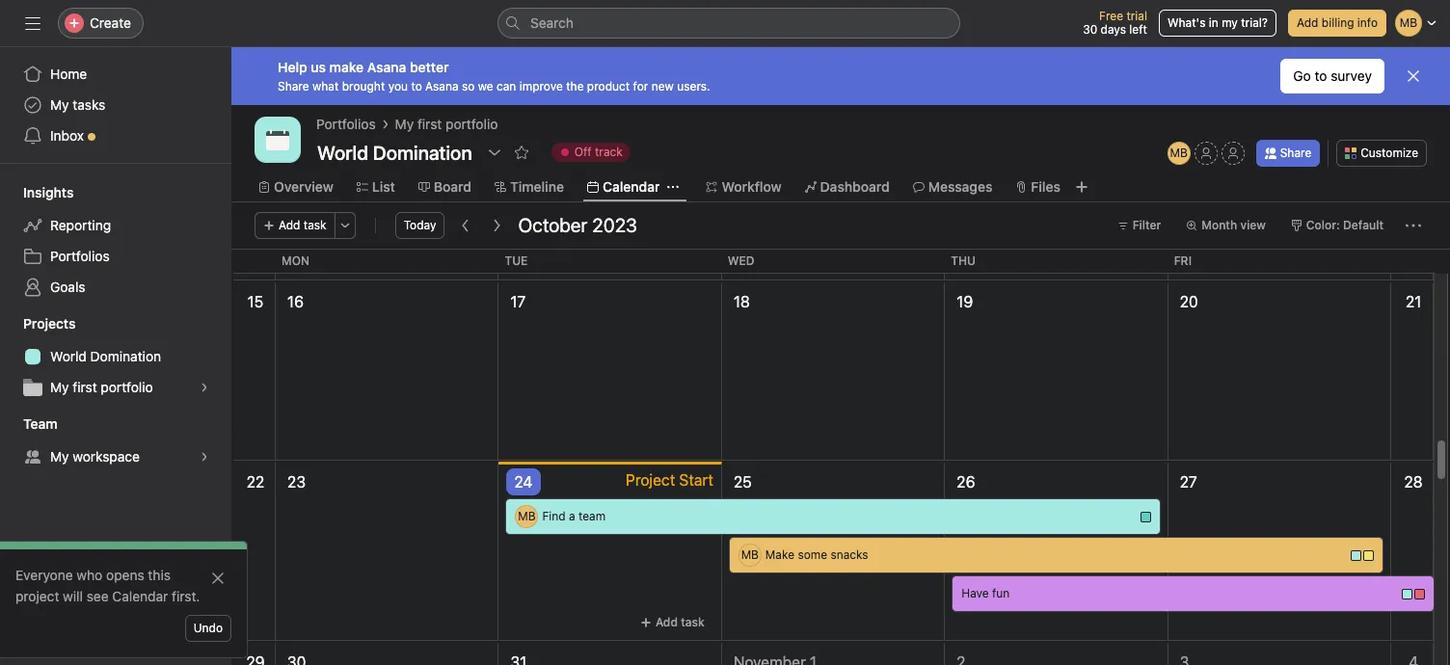 Task type: describe. For each thing, give the bounding box(es) containing it.
us
[[311, 58, 326, 75]]

first inside projects element
[[73, 379, 97, 395]]

files
[[1031, 178, 1061, 195]]

brought
[[342, 79, 385, 93]]

what's in my trial?
[[1168, 15, 1268, 30]]

survey
[[1331, 68, 1372, 84]]

18
[[734, 293, 750, 311]]

what's in my trial? button
[[1159, 10, 1277, 37]]

asana
[[425, 79, 459, 93]]

timeline link
[[495, 176, 564, 198]]

opens
[[106, 567, 144, 583]]

add inside button
[[1297, 15, 1319, 30]]

board
[[434, 178, 472, 195]]

previous month image
[[458, 218, 474, 233]]

my
[[1222, 15, 1238, 30]]

25
[[734, 474, 752, 491]]

my inside teams element
[[50, 448, 69, 465]]

some
[[798, 548, 827, 562]]

insights
[[23, 184, 74, 201]]

make
[[766, 548, 795, 562]]

my inside projects element
[[50, 379, 69, 395]]

left
[[1130, 22, 1148, 37]]

mb inside button
[[1170, 146, 1188, 160]]

you
[[388, 79, 408, 93]]

color: default button
[[1282, 212, 1393, 239]]

list
[[372, 178, 395, 195]]

my workspace link
[[12, 442, 220, 473]]

tue
[[505, 254, 528, 268]]

snacks
[[831, 548, 869, 562]]

add tab image
[[1074, 179, 1090, 195]]

messages link
[[913, 176, 993, 198]]

add task for the top add task button
[[279, 218, 327, 232]]

my tasks
[[50, 96, 105, 113]]

26
[[957, 474, 975, 491]]

share inside help us make asana better share what brought you to asana so we can improve the product for new users.
[[278, 79, 309, 93]]

add billing info button
[[1288, 10, 1387, 37]]

color: default
[[1307, 218, 1384, 232]]

dashboard link
[[805, 176, 890, 198]]

a
[[569, 509, 575, 524]]

17
[[511, 293, 526, 311]]

customize button
[[1337, 140, 1427, 167]]

1 horizontal spatial add task button
[[632, 609, 713, 636]]

my first portfolio inside projects element
[[50, 379, 153, 395]]

free trial 30 days left
[[1083, 9, 1148, 37]]

projects
[[23, 315, 76, 332]]

to inside button
[[1315, 68, 1327, 84]]

month view button
[[1178, 212, 1275, 239]]

20
[[1180, 293, 1198, 311]]

1 vertical spatial mb
[[518, 509, 536, 524]]

filter button
[[1109, 212, 1170, 239]]

portfolios inside insights element
[[50, 248, 110, 264]]

today button
[[395, 212, 445, 239]]

share button
[[1256, 140, 1320, 167]]

1 horizontal spatial my first portfolio link
[[395, 114, 498, 135]]

my down you
[[395, 116, 414, 132]]

mon
[[282, 254, 310, 268]]

help
[[278, 58, 307, 75]]

project
[[15, 588, 59, 605]]

home link
[[12, 59, 220, 90]]

inbox
[[50, 127, 84, 144]]

have fun
[[962, 586, 1010, 601]]

make some snacks
[[766, 548, 869, 562]]

off
[[574, 145, 592, 159]]

trial?
[[1241, 15, 1268, 30]]

2023
[[592, 214, 637, 236]]

wed
[[728, 254, 755, 268]]

27
[[1180, 474, 1198, 491]]

team button
[[0, 415, 58, 434]]

color:
[[1307, 218, 1340, 232]]

see details, my workspace image
[[199, 451, 210, 463]]

world domination link
[[12, 341, 220, 372]]

messages
[[928, 178, 993, 195]]

workflow
[[722, 178, 782, 195]]

this
[[148, 567, 171, 583]]

0 horizontal spatial portfolios link
[[12, 241, 220, 272]]

help us make asana better share what brought you to asana so we can improve the product for new users.
[[278, 58, 710, 93]]

home
[[50, 66, 87, 82]]

customize
[[1361, 146, 1419, 160]]

search
[[530, 14, 574, 31]]

24
[[514, 474, 533, 491]]

will
[[63, 588, 83, 605]]

view
[[1241, 218, 1266, 232]]

free
[[1099, 9, 1123, 23]]

create
[[90, 14, 131, 31]]

teams element
[[0, 407, 231, 476]]

team
[[579, 509, 606, 524]]

calendar inside everyone who opens this project will see calendar first.
[[112, 588, 168, 605]]

1 horizontal spatial first
[[418, 116, 442, 132]]

0 vertical spatial portfolio
[[446, 116, 498, 132]]

0 vertical spatial task
[[304, 218, 327, 232]]

users.
[[677, 79, 710, 93]]

can
[[497, 79, 516, 93]]

fun
[[992, 586, 1010, 601]]

dashboard
[[820, 178, 890, 195]]

share inside button
[[1280, 146, 1312, 160]]

19
[[957, 293, 973, 311]]

see details, my first portfolio image
[[199, 382, 210, 393]]

files link
[[1016, 176, 1061, 198]]



Task type: vqa. For each thing, say whether or not it's contained in the screenshot.
Copy task link icon
no



Task type: locate. For each thing, give the bounding box(es) containing it.
1 vertical spatial first
[[73, 379, 97, 395]]

portfolio
[[446, 116, 498, 132], [101, 379, 153, 395]]

1 horizontal spatial share
[[1280, 146, 1312, 160]]

mb up month view popup button
[[1170, 146, 1188, 160]]

to right go
[[1315, 68, 1327, 84]]

my first portfolio down asana
[[395, 116, 498, 132]]

project
[[626, 472, 675, 489]]

0 horizontal spatial add
[[279, 218, 300, 232]]

dismiss image
[[1406, 68, 1421, 84]]

0 horizontal spatial first
[[73, 379, 97, 395]]

my down 'team'
[[50, 448, 69, 465]]

info
[[1358, 15, 1378, 30]]

0 horizontal spatial my first portfolio link
[[12, 372, 220, 403]]

16
[[287, 293, 304, 311]]

my left "tasks"
[[50, 96, 69, 113]]

1 vertical spatial add task
[[656, 615, 705, 630]]

add billing info
[[1297, 15, 1378, 30]]

0 horizontal spatial to
[[411, 79, 422, 93]]

0 horizontal spatial my first portfolio
[[50, 379, 153, 395]]

2 vertical spatial mb
[[741, 548, 759, 562]]

portfolios down 'reporting'
[[50, 248, 110, 264]]

search button
[[498, 8, 961, 39]]

0 horizontal spatial task
[[304, 218, 327, 232]]

timeline
[[510, 178, 564, 195]]

first down world
[[73, 379, 97, 395]]

my inside global element
[[50, 96, 69, 113]]

first.
[[172, 588, 200, 605]]

team
[[23, 416, 58, 432]]

workspace
[[73, 448, 140, 465]]

overview
[[274, 178, 334, 195]]

for
[[633, 79, 648, 93]]

0 horizontal spatial add task button
[[255, 212, 335, 239]]

reporting link
[[12, 210, 220, 241]]

1 vertical spatial my first portfolio
[[50, 379, 153, 395]]

off track button
[[543, 139, 639, 166]]

0 vertical spatial add
[[1297, 15, 1319, 30]]

0 vertical spatial mb
[[1170, 146, 1188, 160]]

1 horizontal spatial add
[[656, 615, 678, 630]]

portfolios link down 'reporting'
[[12, 241, 220, 272]]

share up color:
[[1280, 146, 1312, 160]]

october 2023
[[518, 214, 637, 236]]

first
[[418, 116, 442, 132], [73, 379, 97, 395]]

find a team
[[542, 509, 606, 524]]

goals link
[[12, 272, 220, 303]]

we
[[478, 79, 493, 93]]

calendar
[[603, 178, 660, 195], [112, 588, 168, 605]]

october
[[518, 214, 588, 236]]

0 horizontal spatial more actions image
[[339, 220, 351, 231]]

go to survey
[[1293, 68, 1372, 84]]

calendar down the opens
[[112, 588, 168, 605]]

show options image
[[487, 145, 502, 160]]

portfolios
[[316, 116, 376, 132], [50, 248, 110, 264]]

1 vertical spatial portfolios
[[50, 248, 110, 264]]

hide sidebar image
[[25, 15, 41, 31]]

portfolio inside projects element
[[101, 379, 153, 395]]

1 horizontal spatial my first portfolio
[[395, 116, 498, 132]]

portfolio up show options icon
[[446, 116, 498, 132]]

1 horizontal spatial add task
[[656, 615, 705, 630]]

my first portfolio link down domination
[[12, 372, 220, 403]]

insights element
[[0, 176, 231, 307]]

overview link
[[258, 176, 334, 198]]

0 vertical spatial my first portfolio
[[395, 116, 498, 132]]

in
[[1209, 15, 1219, 30]]

1 vertical spatial portfolios link
[[12, 241, 220, 272]]

month
[[1202, 218, 1237, 232]]

0 vertical spatial first
[[418, 116, 442, 132]]

have
[[962, 586, 989, 601]]

1 vertical spatial share
[[1280, 146, 1312, 160]]

1 vertical spatial calendar
[[112, 588, 168, 605]]

search list box
[[498, 8, 961, 39]]

mb button
[[1168, 142, 1191, 165]]

off track
[[574, 145, 623, 159]]

undo
[[194, 621, 223, 636]]

my down world
[[50, 379, 69, 395]]

world
[[50, 348, 87, 365]]

banner
[[231, 47, 1450, 105]]

0 vertical spatial calendar
[[603, 178, 660, 195]]

add task
[[279, 218, 327, 232], [656, 615, 705, 630]]

calendar down track
[[603, 178, 660, 195]]

0 horizontal spatial mb
[[518, 509, 536, 524]]

21
[[1406, 293, 1422, 311]]

task
[[304, 218, 327, 232], [681, 615, 705, 630]]

portfolios link down the brought
[[316, 114, 376, 135]]

1 horizontal spatial portfolios
[[316, 116, 376, 132]]

undo button
[[185, 615, 231, 642]]

add to starred image
[[514, 145, 529, 160]]

1 horizontal spatial task
[[681, 615, 705, 630]]

1 vertical spatial task
[[681, 615, 705, 630]]

2 horizontal spatial add
[[1297, 15, 1319, 30]]

first down asana
[[418, 116, 442, 132]]

1 horizontal spatial more actions image
[[1406, 218, 1421, 233]]

month view
[[1202, 218, 1266, 232]]

23
[[287, 474, 306, 491]]

my first portfolio link down asana
[[395, 114, 498, 135]]

0 horizontal spatial share
[[278, 79, 309, 93]]

more actions image
[[1406, 218, 1421, 233], [339, 220, 351, 231]]

1 vertical spatial add
[[279, 218, 300, 232]]

add for the right add task button
[[656, 615, 678, 630]]

my first portfolio link
[[395, 114, 498, 135], [12, 372, 220, 403]]

billing
[[1322, 15, 1354, 30]]

calendar link
[[587, 176, 660, 198]]

mb left find
[[518, 509, 536, 524]]

default
[[1343, 218, 1384, 232]]

0 horizontal spatial portfolios
[[50, 248, 110, 264]]

my first portfolio down world domination at the bottom of the page
[[50, 379, 153, 395]]

my tasks link
[[12, 90, 220, 121]]

30
[[1083, 22, 1098, 37]]

0 horizontal spatial calendar
[[112, 588, 168, 605]]

1 horizontal spatial portfolio
[[446, 116, 498, 132]]

add for the top add task button
[[279, 218, 300, 232]]

project start
[[626, 472, 713, 489]]

1 horizontal spatial portfolios link
[[316, 114, 376, 135]]

0 horizontal spatial portfolio
[[101, 379, 153, 395]]

my first portfolio link inside projects element
[[12, 372, 220, 403]]

next month image
[[489, 218, 505, 233]]

1 vertical spatial my first portfolio link
[[12, 372, 220, 403]]

to right you
[[411, 79, 422, 93]]

list link
[[357, 176, 395, 198]]

global element
[[0, 47, 231, 163]]

see
[[87, 588, 109, 605]]

0 vertical spatial portfolios
[[316, 116, 376, 132]]

new
[[652, 79, 674, 93]]

inbox link
[[12, 121, 220, 151]]

1 vertical spatial add task button
[[632, 609, 713, 636]]

the
[[566, 79, 584, 93]]

0 horizontal spatial add task
[[279, 218, 327, 232]]

add
[[1297, 15, 1319, 30], [279, 218, 300, 232], [656, 615, 678, 630]]

0 vertical spatial portfolios link
[[316, 114, 376, 135]]

1 vertical spatial portfolio
[[101, 379, 153, 395]]

make
[[329, 58, 364, 75]]

0 vertical spatial share
[[278, 79, 309, 93]]

banner containing help us make asana better
[[231, 47, 1450, 105]]

portfolios down the brought
[[316, 116, 376, 132]]

everyone who opens this project will see calendar first.
[[15, 567, 200, 605]]

0 vertical spatial add task
[[279, 218, 327, 232]]

0 vertical spatial add task button
[[255, 212, 335, 239]]

product
[[587, 79, 630, 93]]

thu
[[951, 254, 976, 268]]

mb left make
[[741, 548, 759, 562]]

None text field
[[312, 135, 477, 170]]

1 horizontal spatial to
[[1315, 68, 1327, 84]]

projects button
[[0, 314, 76, 334]]

portfolio down domination
[[101, 379, 153, 395]]

2 vertical spatial add
[[656, 615, 678, 630]]

calendar image
[[266, 128, 289, 151]]

1 horizontal spatial calendar
[[603, 178, 660, 195]]

reporting
[[50, 217, 111, 233]]

add task button
[[255, 212, 335, 239], [632, 609, 713, 636]]

close image
[[210, 571, 226, 586]]

tab actions image
[[668, 181, 679, 193]]

asana better
[[367, 58, 449, 75]]

domination
[[90, 348, 161, 365]]

0 vertical spatial my first portfolio link
[[395, 114, 498, 135]]

2 horizontal spatial mb
[[1170, 146, 1188, 160]]

1 horizontal spatial mb
[[741, 548, 759, 562]]

share down help
[[278, 79, 309, 93]]

mb
[[1170, 146, 1188, 160], [518, 509, 536, 524], [741, 548, 759, 562]]

fri
[[1174, 254, 1192, 268]]

22
[[247, 474, 265, 491]]

add task for the right add task button
[[656, 615, 705, 630]]

to inside help us make asana better share what brought you to asana so we can improve the product for new users.
[[411, 79, 422, 93]]

go
[[1293, 68, 1311, 84]]

projects element
[[0, 307, 231, 407]]

what's
[[1168, 15, 1206, 30]]

board link
[[418, 176, 472, 198]]



